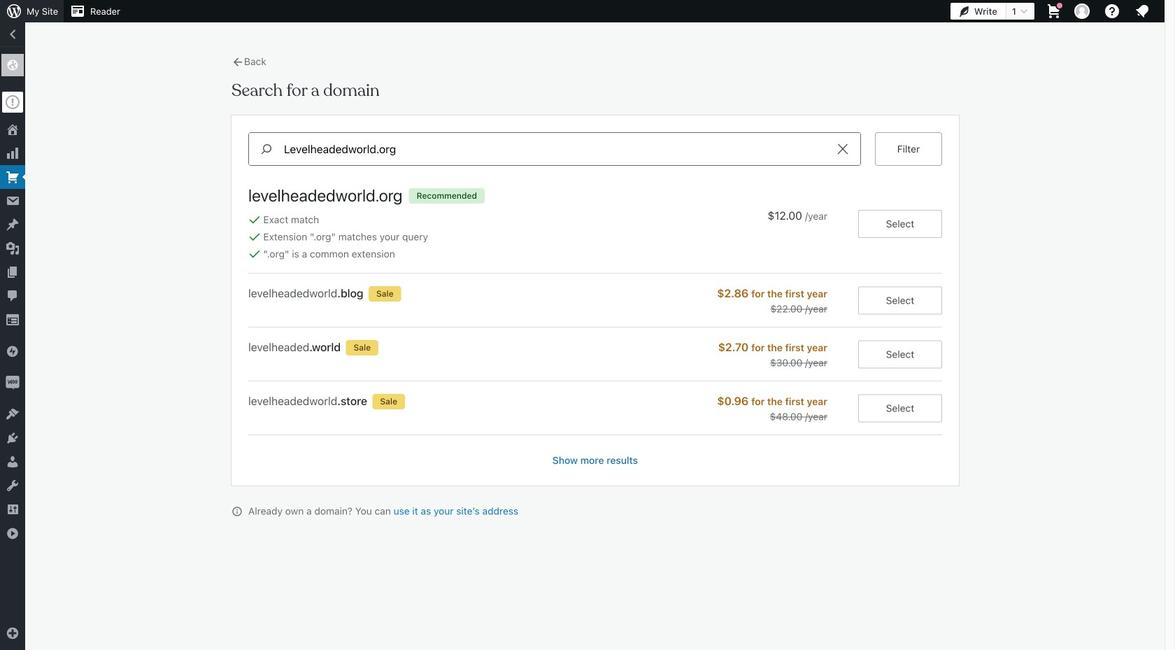 Task type: vqa. For each thing, say whether or not it's contained in the screenshot.
Footer button
no



Task type: describe. For each thing, give the bounding box(es) containing it.
manage your notifications image
[[1134, 3, 1151, 20]]

close search image
[[826, 141, 861, 157]]

What would you like your domain name to be? search field
[[284, 133, 826, 165]]

info image
[[232, 506, 243, 517]]



Task type: locate. For each thing, give the bounding box(es) containing it.
1 img image from the top
[[6, 344, 20, 358]]

0 vertical spatial img image
[[6, 344, 20, 358]]

None search field
[[248, 132, 862, 166]]

help image
[[1104, 3, 1121, 20]]

my shopping cart image
[[1046, 3, 1063, 20]]

2 img image from the top
[[6, 376, 20, 390]]

open search image
[[249, 141, 284, 157]]

my profile image
[[1075, 3, 1090, 19]]

img image
[[6, 344, 20, 358], [6, 376, 20, 390]]

1 vertical spatial img image
[[6, 376, 20, 390]]



